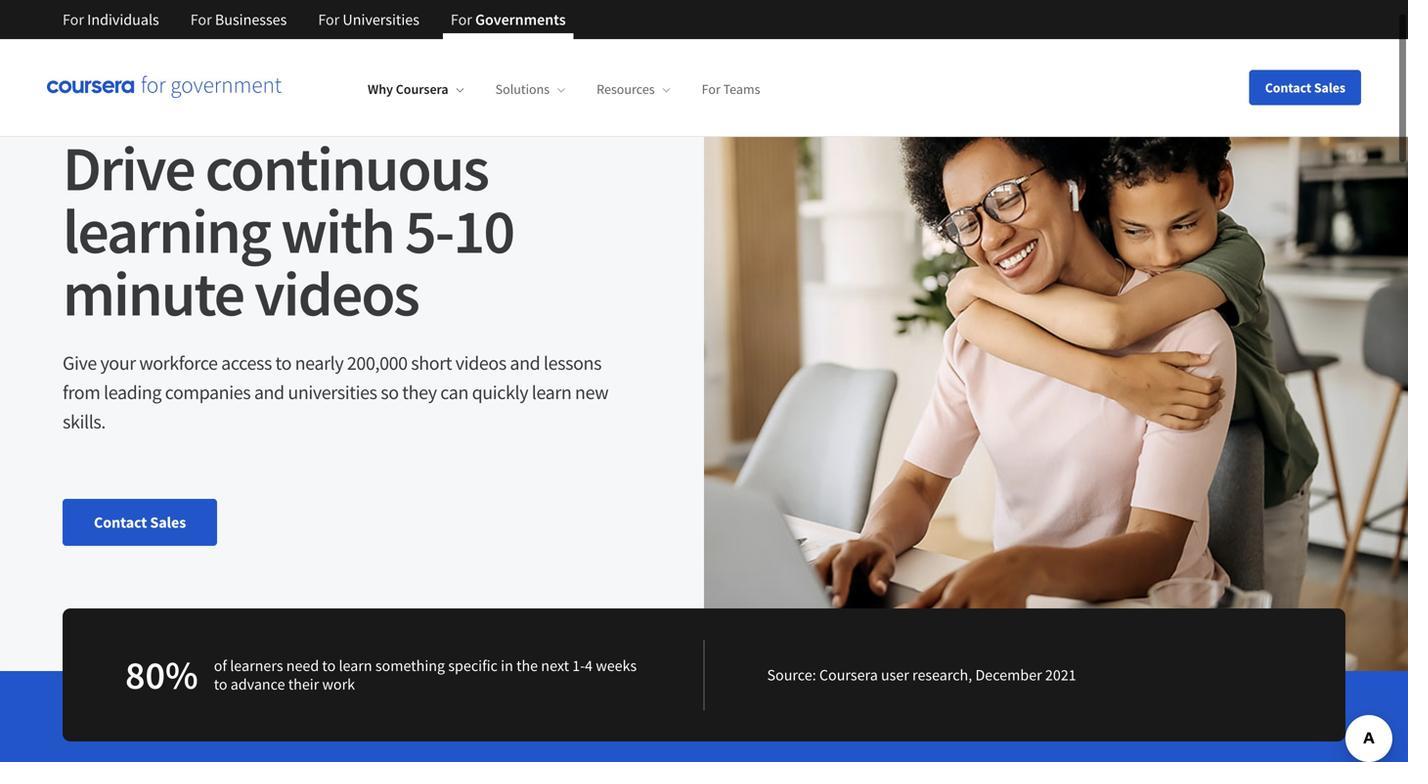 Task type: locate. For each thing, give the bounding box(es) containing it.
universities
[[288, 380, 377, 405]]

coursera
[[396, 80, 449, 98], [820, 665, 878, 685]]

0 vertical spatial and
[[510, 351, 540, 375]]

contact sales inside contact sales button
[[1266, 79, 1346, 96]]

videos up nearly
[[254, 254, 419, 333]]

0 vertical spatial contact
[[1266, 79, 1312, 96]]

specific
[[448, 656, 498, 676]]

to left advance
[[214, 675, 228, 694]]

for teams
[[702, 80, 761, 98]]

0 vertical spatial sales
[[1315, 79, 1346, 96]]

work
[[322, 675, 355, 694]]

for left universities
[[318, 10, 340, 29]]

videos inside give your workforce access to nearly 200,000 short videos and lessons from leading companies and universities so they can quickly learn new skills.
[[456, 351, 507, 375]]

0 horizontal spatial learn
[[339, 656, 372, 676]]

1 horizontal spatial videos
[[456, 351, 507, 375]]

skills.
[[63, 409, 106, 434]]

sales inside contact sales button
[[1315, 79, 1346, 96]]

80%
[[125, 650, 198, 700]]

solutions link
[[496, 80, 566, 98]]

1 horizontal spatial contact
[[1266, 79, 1312, 96]]

1 horizontal spatial contact sales
[[1266, 79, 1346, 96]]

contact sales inside contact sales link
[[94, 513, 186, 532]]

need
[[286, 656, 319, 676]]

videos up 'quickly'
[[456, 351, 507, 375]]

nearly
[[295, 351, 344, 375]]

source: coursera user research, december 2021
[[768, 665, 1077, 685]]

december
[[976, 665, 1043, 685]]

200,000
[[347, 351, 408, 375]]

coursera for government image
[[47, 76, 282, 99]]

weeks
[[596, 656, 637, 676]]

and down the access
[[254, 380, 284, 405]]

companies
[[165, 380, 251, 405]]

coursera left user
[[820, 665, 878, 685]]

coursera for source:
[[820, 665, 878, 685]]

0 horizontal spatial videos
[[254, 254, 419, 333]]

why coursera
[[368, 80, 449, 98]]

the
[[517, 656, 538, 676]]

for for governments
[[451, 10, 472, 29]]

learn inside give your workforce access to nearly 200,000 short videos and lessons from leading companies and universities so they can quickly learn new skills.
[[532, 380, 572, 405]]

contact inside contact sales link
[[94, 513, 147, 532]]

user
[[882, 665, 910, 685]]

of
[[214, 656, 227, 676]]

for for businesses
[[191, 10, 212, 29]]

learn down lessons
[[532, 380, 572, 405]]

for governments
[[451, 10, 566, 29]]

contact inside contact sales button
[[1266, 79, 1312, 96]]

and up 'quickly'
[[510, 351, 540, 375]]

to right need
[[322, 656, 336, 676]]

learn
[[532, 380, 572, 405], [339, 656, 372, 676]]

for left businesses
[[191, 10, 212, 29]]

0 vertical spatial learn
[[532, 380, 572, 405]]

for
[[63, 10, 84, 29], [191, 10, 212, 29], [318, 10, 340, 29], [451, 10, 472, 29], [702, 80, 721, 98]]

0 vertical spatial contact sales
[[1266, 79, 1346, 96]]

contact sales button
[[1250, 70, 1362, 105]]

for left 'governments'
[[451, 10, 472, 29]]

quickly
[[472, 380, 528, 405]]

new
[[575, 380, 609, 405]]

coursera right why
[[396, 80, 449, 98]]

sales inside contact sales link
[[150, 513, 186, 532]]

sales
[[1315, 79, 1346, 96], [150, 513, 186, 532]]

source:
[[768, 665, 817, 685]]

videos
[[254, 254, 419, 333], [456, 351, 507, 375]]

to
[[275, 351, 292, 375], [322, 656, 336, 676], [214, 675, 228, 694]]

give your workforce access to nearly 200,000 short videos and lessons from leading companies and universities so they can quickly learn new skills.
[[63, 351, 609, 434]]

why
[[368, 80, 393, 98]]

10
[[453, 191, 514, 270]]

1 vertical spatial sales
[[150, 513, 186, 532]]

contact for contact sales link on the left bottom of the page
[[94, 513, 147, 532]]

for for universities
[[318, 10, 340, 29]]

for teams link
[[702, 80, 761, 98]]

1 horizontal spatial and
[[510, 351, 540, 375]]

for for individuals
[[63, 10, 84, 29]]

for left individuals
[[63, 10, 84, 29]]

0 horizontal spatial and
[[254, 380, 284, 405]]

1 horizontal spatial sales
[[1315, 79, 1346, 96]]

1 horizontal spatial coursera
[[820, 665, 878, 685]]

1 horizontal spatial to
[[275, 351, 292, 375]]

businesses
[[215, 10, 287, 29]]

of learners need to learn something specific in the next 1-4 weeks to advance their work
[[214, 656, 637, 694]]

coursera for why
[[396, 80, 449, 98]]

1 vertical spatial learn
[[339, 656, 372, 676]]

1 vertical spatial coursera
[[820, 665, 878, 685]]

2021
[[1046, 665, 1077, 685]]

contact sales
[[1266, 79, 1346, 96], [94, 513, 186, 532]]

2 horizontal spatial to
[[322, 656, 336, 676]]

and
[[510, 351, 540, 375], [254, 380, 284, 405]]

1 vertical spatial videos
[[456, 351, 507, 375]]

workforce
[[139, 351, 218, 375]]

1 vertical spatial contact
[[94, 513, 147, 532]]

1 horizontal spatial learn
[[532, 380, 572, 405]]

research,
[[913, 665, 973, 685]]

universities
[[343, 10, 420, 29]]

0 horizontal spatial coursera
[[396, 80, 449, 98]]

1 vertical spatial contact sales
[[94, 513, 186, 532]]

0 horizontal spatial contact
[[94, 513, 147, 532]]

solutions
[[496, 80, 550, 98]]

leading
[[104, 380, 162, 405]]

0 horizontal spatial contact sales
[[94, 513, 186, 532]]

learn right need
[[339, 656, 372, 676]]

contact
[[1266, 79, 1312, 96], [94, 513, 147, 532]]

0 vertical spatial coursera
[[396, 80, 449, 98]]

0 horizontal spatial sales
[[150, 513, 186, 532]]

for individuals
[[63, 10, 159, 29]]

individuals
[[87, 10, 159, 29]]

sales for contact sales button
[[1315, 79, 1346, 96]]

to left nearly
[[275, 351, 292, 375]]

0 vertical spatial videos
[[254, 254, 419, 333]]



Task type: vqa. For each thing, say whether or not it's contained in the screenshot.
top videos
yes



Task type: describe. For each thing, give the bounding box(es) containing it.
minute
[[63, 254, 244, 333]]

so
[[381, 380, 399, 405]]

why coursera link
[[368, 80, 464, 98]]

with
[[281, 191, 394, 270]]

can
[[441, 380, 469, 405]]

for businesses
[[191, 10, 287, 29]]

drive
[[63, 129, 194, 207]]

contact for contact sales button
[[1266, 79, 1312, 96]]

contact sales link
[[63, 499, 217, 546]]

1 vertical spatial and
[[254, 380, 284, 405]]

next
[[541, 656, 569, 676]]

governments
[[476, 10, 566, 29]]

contact sales for contact sales link on the left bottom of the page
[[94, 513, 186, 532]]

banner navigation
[[47, 0, 582, 39]]

something
[[376, 656, 445, 676]]

sales for contact sales link on the left bottom of the page
[[150, 513, 186, 532]]

continuous
[[205, 129, 488, 207]]

resources link
[[597, 80, 671, 98]]

advance
[[231, 675, 285, 694]]

drive continuous learning with 5-10 minute videos
[[63, 129, 514, 333]]

learning
[[63, 191, 270, 270]]

teams
[[724, 80, 761, 98]]

1-
[[573, 656, 585, 676]]

resources
[[597, 80, 655, 98]]

videos inside drive continuous learning with 5-10 minute videos
[[254, 254, 419, 333]]

your
[[100, 351, 136, 375]]

access
[[221, 351, 272, 375]]

for universities
[[318, 10, 420, 29]]

short
[[411, 351, 452, 375]]

for left the teams
[[702, 80, 721, 98]]

4
[[585, 656, 593, 676]]

0 horizontal spatial to
[[214, 675, 228, 694]]

give
[[63, 351, 97, 375]]

from
[[63, 380, 100, 405]]

their
[[288, 675, 319, 694]]

5-
[[405, 191, 453, 270]]

to inside give your workforce access to nearly 200,000 short videos and lessons from leading companies and universities so they can quickly learn new skills.
[[275, 351, 292, 375]]

in
[[501, 656, 514, 676]]

learners
[[230, 656, 283, 676]]

lessons
[[544, 351, 602, 375]]

contact sales for contact sales button
[[1266, 79, 1346, 96]]

they
[[402, 380, 437, 405]]

learn inside "of learners need to learn something specific in the next 1-4 weeks to advance their work"
[[339, 656, 372, 676]]



